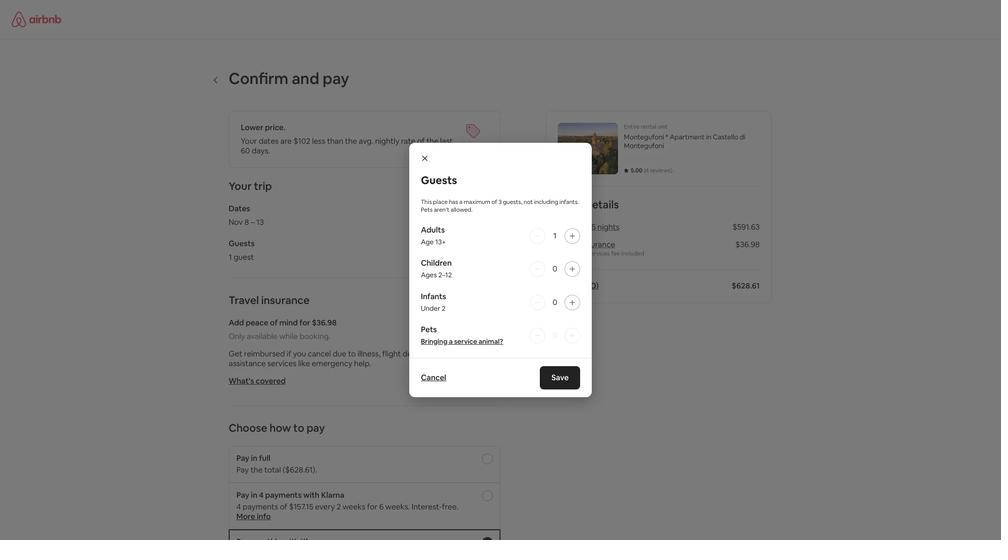 Task type: vqa. For each thing, say whether or not it's contained in the screenshot.


Task type: describe. For each thing, give the bounding box(es) containing it.
for inside add peace of mind for $36.98 only available while booking.
[[300, 318, 310, 328]]

)
[[671, 167, 673, 174]]

free.
[[442, 502, 459, 512]]

0 vertical spatial pay
[[323, 69, 349, 88]]

age
[[421, 238, 434, 247]]

group containing children
[[421, 258, 581, 280]]

peace
[[246, 318, 269, 328]]

0 vertical spatial payments
[[265, 490, 302, 500]]

save
[[552, 372, 569, 383]]

8
[[245, 217, 249, 227]]

assistance
[[229, 359, 266, 369]]

2 vertical spatial 4
[[237, 502, 241, 512]]

pets inside pets bringing a service animal?
[[421, 324, 437, 335]]

details
[[586, 198, 619, 211]]

klarna
[[321, 490, 345, 500]]

pets bringing a service animal?
[[421, 324, 504, 346]]

infants
[[421, 291, 446, 301]]

guests dialog
[[410, 143, 592, 397]]

0 for infants
[[553, 297, 558, 307]]

$118.33 x 5 nights
[[558, 222, 620, 232]]

confirm and pay
[[229, 69, 349, 88]]

bringing a service animal? button
[[421, 336, 504, 346]]

1 vertical spatial travel insurance
[[229, 293, 310, 307]]

rate
[[401, 136, 416, 146]]

pets inside this place has a maximum of 3 guests, not including infants. pets aren't allowed.
[[421, 206, 433, 214]]

group containing pets
[[421, 324, 581, 346]]

group containing adults
[[421, 225, 581, 247]]

nights
[[598, 222, 620, 232]]

guests,
[[503, 198, 523, 206]]

with
[[304, 490, 320, 500]]

–
[[251, 217, 255, 227]]

are
[[281, 136, 292, 146]]

avg.
[[359, 136, 374, 146]]

emergency
[[312, 359, 353, 369]]

full
[[259, 453, 271, 464]]

only
[[229, 331, 245, 342]]

what's covered
[[229, 376, 286, 386]]

*
[[666, 133, 669, 141]]

dates
[[259, 136, 279, 146]]

$118.33 x 5 nights button
[[558, 222, 620, 232]]

days.
[[252, 146, 270, 156]]

interest-
[[412, 502, 442, 512]]

weeks.
[[386, 502, 410, 512]]

price.
[[265, 122, 286, 133]]

fee
[[612, 250, 620, 258]]

travel insurance button
[[558, 240, 616, 250]]

guests for guests 1 guest
[[229, 239, 255, 249]]

to inside get reimbursed if you cancel due to illness, flight delays, and more. plus, get assistance services like emergency help.
[[348, 349, 356, 359]]

adults age 13+
[[421, 225, 446, 247]]

more
[[237, 512, 255, 522]]

if
[[287, 349, 292, 359]]

entire
[[625, 123, 640, 131]]

0 horizontal spatial and
[[292, 69, 320, 88]]

$157.15
[[289, 502, 314, 512]]

guests for guests
[[421, 174, 458, 187]]

assistance
[[558, 250, 587, 258]]

in for pay in full pay the total ($628.61).
[[251, 453, 258, 464]]

0 vertical spatial $36.98
[[736, 240, 760, 250]]

more.
[[444, 349, 465, 359]]

every
[[315, 502, 335, 512]]

ages
[[421, 271, 437, 280]]

booking.
[[300, 331, 331, 342]]

cancel
[[421, 372, 447, 383]]

has
[[449, 198, 458, 206]]

group containing infants
[[421, 291, 581, 313]]

like
[[298, 359, 310, 369]]

get reimbursed if you cancel due to illness, flight delays, and more. plus, get assistance services like emergency help.
[[229, 349, 497, 369]]

service
[[454, 337, 478, 346]]

13
[[257, 217, 264, 227]]

infants.
[[560, 198, 579, 206]]

less
[[312, 136, 326, 146]]

pay in full pay the total ($628.61).
[[237, 453, 317, 475]]

price details
[[558, 198, 619, 211]]

of inside add peace of mind for $36.98 only available while booking.
[[270, 318, 278, 328]]

a inside pets bringing a service animal?
[[449, 337, 453, 346]]

in inside "entire rental unit montegufoni * apartment in castello di montegufoni"
[[707, 133, 712, 141]]

5
[[592, 222, 596, 232]]

dates
[[229, 204, 250, 214]]

1 vertical spatial your
[[229, 179, 252, 193]]

lower price. your dates are $102 less than the avg. nightly rate of the last 60 days.
[[241, 122, 453, 156]]

0 vertical spatial travel insurance
[[558, 240, 616, 250]]

of inside lower price. your dates are $102 less than the avg. nightly rate of the last 60 days.
[[417, 136, 425, 146]]

(
[[644, 167, 646, 174]]

price
[[558, 198, 584, 211]]

0 vertical spatial insurance
[[581, 240, 616, 250]]

1 vertical spatial payments
[[243, 502, 278, 512]]

1 vertical spatial pay
[[307, 421, 325, 435]]

1 inside group
[[554, 231, 557, 241]]

add
[[229, 318, 244, 328]]

animal?
[[479, 337, 504, 346]]

5.00 ( 4 reviews )
[[631, 167, 673, 174]]

edit
[[487, 204, 501, 214]]

due
[[333, 349, 347, 359]]

what's covered button
[[229, 376, 286, 386]]

get
[[229, 349, 243, 359]]

4 for in
[[259, 490, 264, 500]]

2 horizontal spatial the
[[427, 136, 439, 146]]

than
[[327, 136, 344, 146]]

of inside this place has a maximum of 3 guests, not including infants. pets aren't allowed.
[[492, 198, 498, 206]]



Task type: locate. For each thing, give the bounding box(es) containing it.
4 group from the top
[[421, 324, 581, 346]]

0 vertical spatial services
[[588, 250, 610, 258]]

while
[[280, 331, 298, 342]]

4 right 5.00
[[646, 167, 649, 174]]

1 horizontal spatial travel insurance
[[558, 240, 616, 250]]

$118.33
[[558, 222, 585, 232]]

60
[[241, 146, 250, 156]]

services inside get reimbursed if you cancel due to illness, flight delays, and more. plus, get assistance services like emergency help.
[[268, 359, 297, 369]]

pets
[[421, 206, 433, 214], [421, 324, 437, 335]]

1 horizontal spatial guests
[[421, 174, 458, 187]]

1 vertical spatial pets
[[421, 324, 437, 335]]

1 vertical spatial 1
[[229, 252, 232, 262]]

1 inside guests 1 guest
[[229, 252, 232, 262]]

1 horizontal spatial 1
[[554, 231, 557, 241]]

2 inside pay in 4 payments with klarna 4 payments of $157.15 every 2 weeks for 6 weeks. interest-free. more info
[[337, 502, 341, 512]]

services left like
[[268, 359, 297, 369]]

pay left total
[[237, 465, 249, 475]]

edit button
[[487, 204, 501, 214]]

0 horizontal spatial travel insurance
[[229, 293, 310, 307]]

nightly
[[375, 136, 400, 146]]

1 vertical spatial insurance
[[261, 293, 310, 307]]

group
[[421, 225, 581, 247], [421, 258, 581, 280], [421, 291, 581, 313], [421, 324, 581, 346]]

in inside the pay in full pay the total ($628.61).
[[251, 453, 258, 464]]

3 0 from the top
[[553, 330, 558, 340]]

pay
[[323, 69, 349, 88], [307, 421, 325, 435]]

pay in 4 payments with klarna 4 payments of $157.15 every 2 weeks for 6 weeks. interest-free. more info
[[237, 490, 459, 522]]

1 group from the top
[[421, 225, 581, 247]]

0 vertical spatial 4
[[646, 167, 649, 174]]

of left 3
[[492, 198, 498, 206]]

1 vertical spatial 2
[[337, 502, 341, 512]]

1 horizontal spatial for
[[367, 502, 378, 512]]

mind
[[280, 318, 298, 328]]

13+
[[436, 238, 446, 247]]

0 horizontal spatial guests
[[229, 239, 255, 249]]

2 group from the top
[[421, 258, 581, 280]]

save button
[[540, 366, 581, 389]]

0 vertical spatial guests
[[421, 174, 458, 187]]

0 horizontal spatial for
[[300, 318, 310, 328]]

this
[[421, 198, 432, 206]]

1 vertical spatial for
[[367, 502, 378, 512]]

flight
[[383, 349, 401, 359]]

2 pets from the top
[[421, 324, 437, 335]]

total
[[265, 465, 281, 475]]

pay left full
[[237, 453, 249, 464]]

a up more.
[[449, 337, 453, 346]]

to right how
[[294, 421, 305, 435]]

0 for pets
[[553, 330, 558, 340]]

and inside get reimbursed if you cancel due to illness, flight delays, and more. plus, get assistance services like emergency help.
[[429, 349, 443, 359]]

pets left "aren't"
[[421, 206, 433, 214]]

0 vertical spatial 1
[[554, 231, 557, 241]]

3 pay from the top
[[237, 490, 249, 500]]

1 vertical spatial 4
[[259, 490, 264, 500]]

travel insurance up peace
[[229, 293, 310, 307]]

in inside pay in 4 payments with klarna 4 payments of $157.15 every 2 weeks for 6 weeks. interest-free. more info
[[251, 490, 258, 500]]

1 vertical spatial in
[[251, 453, 258, 464]]

the left avg.
[[345, 136, 357, 146]]

bringing
[[421, 337, 448, 346]]

to right due
[[348, 349, 356, 359]]

1 horizontal spatial services
[[588, 250, 610, 258]]

children
[[421, 258, 452, 268]]

for left the 6
[[367, 502, 378, 512]]

pay for pay in full pay the total ($628.61).
[[237, 453, 249, 464]]

pay up more
[[237, 490, 249, 500]]

for inside pay in 4 payments with klarna 4 payments of $157.15 every 2 weeks for 6 weeks. interest-free. more info
[[367, 502, 378, 512]]

illness,
[[358, 349, 381, 359]]

2 vertical spatial pay
[[237, 490, 249, 500]]

travel
[[558, 240, 580, 250], [229, 293, 259, 307]]

0 vertical spatial for
[[300, 318, 310, 328]]

0 vertical spatial in
[[707, 133, 712, 141]]

plus,
[[467, 349, 483, 359]]

1 vertical spatial guests
[[229, 239, 255, 249]]

4 for (
[[646, 167, 649, 174]]

0 vertical spatial and
[[292, 69, 320, 88]]

1 horizontal spatial travel
[[558, 240, 580, 250]]

di
[[740, 133, 746, 141]]

guests
[[421, 174, 458, 187], [229, 239, 255, 249]]

and down bringing
[[429, 349, 443, 359]]

0 vertical spatial to
[[348, 349, 356, 359]]

place
[[433, 198, 448, 206]]

2 montegufoni from the top
[[625, 141, 665, 150]]

payments down total
[[243, 502, 278, 512]]

your inside lower price. your dates are $102 less than the avg. nightly rate of the last 60 days.
[[241, 136, 257, 146]]

1 vertical spatial a
[[449, 337, 453, 346]]

the inside the pay in full pay the total ($628.61).
[[251, 465, 263, 475]]

for right mind
[[300, 318, 310, 328]]

montegufoni
[[625, 133, 665, 141], [625, 141, 665, 150]]

dates nov 8 – 13
[[229, 204, 264, 227]]

insurance down 5
[[581, 240, 616, 250]]

not
[[524, 198, 533, 206]]

a inside this place has a maximum of 3 guests, not including infants. pets aren't allowed.
[[460, 198, 463, 206]]

0 vertical spatial pay
[[237, 453, 249, 464]]

of inside pay in 4 payments with klarna 4 payments of $157.15 every 2 weeks for 6 weeks. interest-free. more info
[[280, 502, 288, 512]]

0 vertical spatial 0
[[553, 264, 558, 274]]

0 horizontal spatial a
[[449, 337, 453, 346]]

2 down the klarna
[[337, 502, 341, 512]]

trip
[[254, 179, 272, 193]]

guest
[[234, 252, 254, 262]]

0 vertical spatial 2
[[442, 304, 446, 313]]

4 up info
[[259, 490, 264, 500]]

unit
[[658, 123, 668, 131]]

0 horizontal spatial 4
[[237, 502, 241, 512]]

(usd) button
[[578, 281, 599, 291]]

choose how to pay
[[229, 421, 325, 435]]

1 left $118.33
[[554, 231, 557, 241]]

1 horizontal spatial a
[[460, 198, 463, 206]]

1 vertical spatial travel
[[229, 293, 259, 307]]

cancel button
[[421, 372, 447, 383]]

pets up bringing
[[421, 324, 437, 335]]

delays,
[[403, 349, 427, 359]]

travel up the add
[[229, 293, 259, 307]]

guests inside dialog
[[421, 174, 458, 187]]

and
[[292, 69, 320, 88], [429, 349, 443, 359]]

2 pay from the top
[[237, 465, 249, 475]]

allowed.
[[451, 206, 473, 214]]

0 horizontal spatial $36.98
[[312, 318, 337, 328]]

payments up "$157.15" at left bottom
[[265, 490, 302, 500]]

apartment
[[670, 133, 705, 141]]

$36.98 up booking.
[[312, 318, 337, 328]]

of left "$157.15" at left bottom
[[280, 502, 288, 512]]

1 horizontal spatial 2
[[442, 304, 446, 313]]

0 horizontal spatial the
[[251, 465, 263, 475]]

last
[[440, 136, 453, 146]]

1 vertical spatial services
[[268, 359, 297, 369]]

$36.98 down $591.63
[[736, 240, 760, 250]]

children ages 2–12
[[421, 258, 452, 280]]

nov
[[229, 217, 243, 227]]

reviews
[[651, 167, 671, 174]]

and right confirm
[[292, 69, 320, 88]]

a right has
[[460, 198, 463, 206]]

under
[[421, 304, 441, 313]]

more info button
[[237, 512, 271, 522]]

1 horizontal spatial and
[[429, 349, 443, 359]]

rental
[[641, 123, 657, 131]]

0 vertical spatial a
[[460, 198, 463, 206]]

back image
[[212, 76, 220, 84]]

4
[[646, 167, 649, 174], [259, 490, 264, 500], [237, 502, 241, 512]]

0 vertical spatial travel
[[558, 240, 580, 250]]

in left full
[[251, 453, 258, 464]]

assistance services fee included
[[558, 250, 645, 258]]

1 horizontal spatial the
[[345, 136, 357, 146]]

$36.98 inside add peace of mind for $36.98 only available while booking.
[[312, 318, 337, 328]]

2 right under
[[442, 304, 446, 313]]

0 horizontal spatial 1
[[229, 252, 232, 262]]

lower
[[241, 122, 264, 133]]

guests up place
[[421, 174, 458, 187]]

your
[[241, 136, 257, 146], [229, 179, 252, 193]]

including
[[534, 198, 559, 206]]

pay inside pay in 4 payments with klarna 4 payments of $157.15 every 2 weeks for 6 weeks. interest-free. more info
[[237, 490, 249, 500]]

payments
[[265, 490, 302, 500], [243, 502, 278, 512]]

you
[[293, 349, 306, 359]]

services left the fee
[[588, 250, 610, 258]]

your up "dates"
[[229, 179, 252, 193]]

adults
[[421, 225, 445, 235]]

1 vertical spatial 0
[[553, 297, 558, 307]]

2 inside infants under 2
[[442, 304, 446, 313]]

$102
[[294, 136, 311, 146]]

how
[[270, 421, 291, 435]]

pay for pay in 4 payments with klarna 4 payments of $157.15 every 2 weeks for 6 weeks. interest-free. more info
[[237, 490, 249, 500]]

0 vertical spatial your
[[241, 136, 257, 146]]

confirm
[[229, 69, 289, 88]]

0 vertical spatial pets
[[421, 206, 433, 214]]

infants under 2
[[421, 291, 446, 313]]

1 vertical spatial pay
[[237, 465, 249, 475]]

pay
[[237, 453, 249, 464], [237, 465, 249, 475], [237, 490, 249, 500]]

travel insurance down x
[[558, 240, 616, 250]]

None radio
[[482, 454, 493, 464], [482, 491, 493, 501], [482, 454, 493, 464], [482, 491, 493, 501]]

1 horizontal spatial to
[[348, 349, 356, 359]]

aren't
[[434, 206, 450, 214]]

1 left guest
[[229, 252, 232, 262]]

($628.61).
[[283, 465, 317, 475]]

2 horizontal spatial 4
[[646, 167, 649, 174]]

0 horizontal spatial insurance
[[261, 293, 310, 307]]

0
[[553, 264, 558, 274], [553, 297, 558, 307], [553, 330, 558, 340]]

3 group from the top
[[421, 291, 581, 313]]

0 horizontal spatial services
[[268, 359, 297, 369]]

the
[[345, 136, 357, 146], [427, 136, 439, 146], [251, 465, 263, 475]]

of right rate
[[417, 136, 425, 146]]

guests 1 guest
[[229, 239, 255, 262]]

4 left info
[[237, 502, 241, 512]]

0 horizontal spatial to
[[294, 421, 305, 435]]

(usd)
[[578, 281, 599, 291]]

the left last
[[427, 136, 439, 146]]

0 horizontal spatial travel
[[229, 293, 259, 307]]

1 0 from the top
[[553, 264, 558, 274]]

1 pets from the top
[[421, 206, 433, 214]]

1 montegufoni from the top
[[625, 133, 665, 141]]

the down full
[[251, 465, 263, 475]]

in up more info button
[[251, 490, 258, 500]]

reimbursed
[[244, 349, 285, 359]]

1 horizontal spatial $36.98
[[736, 240, 760, 250]]

insurance up mind
[[261, 293, 310, 307]]

1 pay from the top
[[237, 453, 249, 464]]

1 vertical spatial to
[[294, 421, 305, 435]]

5.00
[[631, 167, 643, 174]]

of left mind
[[270, 318, 278, 328]]

in for pay in 4 payments with klarna 4 payments of $157.15 every 2 weeks for 6 weeks. interest-free. more info
[[251, 490, 258, 500]]

1 horizontal spatial insurance
[[581, 240, 616, 250]]

2 vertical spatial in
[[251, 490, 258, 500]]

2 0 from the top
[[553, 297, 558, 307]]

get
[[484, 349, 497, 359]]

guests up guest
[[229, 239, 255, 249]]

2–12
[[439, 271, 452, 280]]

2
[[442, 304, 446, 313], [337, 502, 341, 512]]

your down lower
[[241, 136, 257, 146]]

1 vertical spatial $36.98
[[312, 318, 337, 328]]

of
[[417, 136, 425, 146], [492, 198, 498, 206], [270, 318, 278, 328], [280, 502, 288, 512]]

0 for children
[[553, 264, 558, 274]]

weeks
[[343, 502, 366, 512]]

0 horizontal spatial 2
[[337, 502, 341, 512]]

your trip
[[229, 179, 272, 193]]

travel down $118.33
[[558, 240, 580, 250]]

2 vertical spatial 0
[[553, 330, 558, 340]]

in left "castello"
[[707, 133, 712, 141]]

1 horizontal spatial 4
[[259, 490, 264, 500]]

1
[[554, 231, 557, 241], [229, 252, 232, 262]]

info
[[257, 512, 271, 522]]

services
[[588, 250, 610, 258], [268, 359, 297, 369]]

1 vertical spatial and
[[429, 349, 443, 359]]



